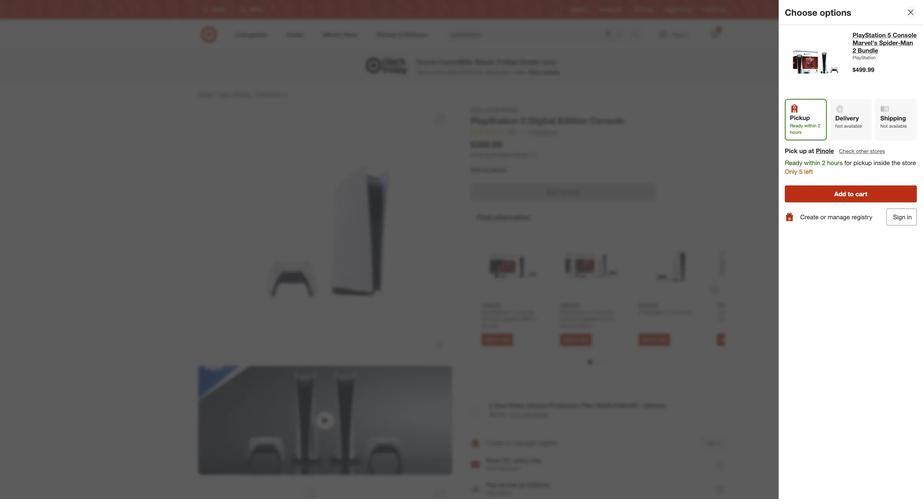 Task type: locate. For each thing, give the bounding box(es) containing it.
available down shipping
[[890, 123, 908, 129]]

alternative
[[494, 213, 531, 222]]

1 vertical spatial save
[[487, 457, 501, 465]]

console inside $499.99 playstation 5 console
[[672, 309, 692, 316]]

0 horizontal spatial games
[[233, 91, 251, 97]]

2
[[853, 47, 857, 54], [819, 123, 821, 129], [823, 159, 826, 167], [534, 316, 537, 322], [612, 316, 615, 322], [490, 402, 493, 410]]

1 within from the top
[[805, 123, 817, 129]]

to for $499.99 playstation 5 console marvel's spider-man 2 bundle
[[496, 337, 500, 343]]

inside
[[874, 159, 891, 167]]

0 horizontal spatial in
[[718, 441, 722, 446]]

1 horizontal spatial save
[[487, 457, 501, 465]]

1 horizontal spatial as
[[519, 482, 526, 489]]

0 horizontal spatial save
[[417, 69, 428, 75]]

within down pickup on the right top of the page
[[805, 123, 817, 129]]

2 horizontal spatial marvel's
[[853, 39, 878, 47]]

1 horizontal spatial not
[[881, 123, 889, 129]]

0 vertical spatial save
[[417, 69, 428, 75]]

delivery
[[836, 114, 860, 122]]

to for $499.99 playstation 5 console marvel's spider-man 2 bundle (slim)
[[574, 337, 579, 343]]

0 vertical spatial target
[[665, 7, 678, 12]]

final
[[718, 316, 729, 322]]

black
[[475, 58, 495, 66]]

1 horizontal spatial spider-
[[582, 316, 600, 322]]

bundle inside $559.99 playstation 5 console final fantasy xvi bundle
[[760, 316, 777, 322]]

1 horizontal spatial sign
[[894, 213, 906, 221]]

with down pay
[[487, 491, 497, 497]]

create or manage registry for bottommost the sign in button
[[487, 440, 559, 447]]

$559.99
[[718, 302, 737, 309]]

1 vertical spatial create or manage registry
[[487, 440, 559, 447]]

0 horizontal spatial sign
[[708, 441, 717, 446]]

1 horizontal spatial find
[[704, 7, 712, 12]]

create inside choose options dialog
[[801, 213, 819, 221]]

redcard down 5%
[[499, 466, 520, 472]]

0 horizontal spatial not
[[836, 123, 844, 129]]

registry
[[852, 213, 873, 221], [538, 440, 559, 447]]

each
[[500, 69, 512, 75]]

0 vertical spatial sign in button
[[887, 209, 918, 226]]

console inside shop all playstation playstation 5 digital edition console
[[590, 115, 625, 126]]

1 vertical spatial or
[[507, 440, 512, 447]]

1 horizontal spatial sign in button
[[887, 209, 918, 226]]

add to cart button for $499.99 playstation 5 console marvel's spider-man 2 bundle
[[482, 334, 514, 346]]

find left stores
[[704, 7, 712, 12]]

manage
[[828, 213, 851, 221], [514, 440, 536, 447]]

playstation 5 digital edition console, 1 of 8 image
[[198, 106, 453, 360]]

console inside playstation 5 console marvel's spider-man 2 bundle playstation
[[894, 31, 918, 39]]

2 within from the top
[[805, 159, 821, 167]]

within inside ready within 2 hours for pickup inside the store only 5 left
[[805, 159, 821, 167]]

playstation 5 digital edition console, 2 of 8, play video image
[[198, 366, 453, 476]]

0 vertical spatial find
[[704, 7, 712, 12]]

options
[[821, 7, 852, 18]]

shop
[[471, 106, 484, 113]]

0 horizontal spatial sign in
[[708, 441, 722, 446]]

/
[[215, 91, 217, 97], [252, 91, 254, 97]]

5%
[[502, 457, 512, 465]]

None checkbox
[[471, 407, 479, 415]]

0 horizontal spatial /
[[215, 91, 217, 97]]

score
[[417, 58, 437, 66]]

2 inside $499.99 playstation 5 console marvel's spider-man 2 bundle (slim)
[[612, 316, 615, 322]]

marvel's inside $499.99 playstation 5 console marvel's spider-man 2 bundle (slim)
[[561, 316, 581, 322]]

1 horizontal spatial available
[[890, 123, 908, 129]]

add
[[547, 188, 559, 196], [835, 190, 847, 198], [485, 337, 494, 343], [564, 337, 573, 343], [643, 337, 651, 343]]

0 horizontal spatial available
[[845, 123, 863, 129]]

0 vertical spatial sign
[[894, 213, 906, 221]]

man inside $499.99 playstation 5 console marvel's spider-man 2 bundle (slim)
[[600, 316, 611, 322]]

as up the affirm
[[499, 482, 506, 489]]

0 horizontal spatial marvel's
[[482, 316, 502, 322]]

not down shipping
[[881, 123, 889, 129]]

xvi
[[751, 316, 759, 322]]

playstation 5 console marvel's spider-man 2 bundle link
[[853, 31, 918, 54]]

/ left playstation 5 link
[[252, 91, 254, 97]]

1 horizontal spatial man
[[600, 316, 611, 322]]

shipping
[[881, 114, 907, 122]]

man inside the $499.99 playstation 5 console marvel's spider-man 2 bundle
[[522, 316, 532, 322]]

in for right the sign in button
[[908, 213, 913, 221]]

available inside shipping not available
[[890, 123, 908, 129]]

man for $499.99 playstation 5 console marvel's spider-man 2 bundle
[[522, 316, 532, 322]]

sign in for right the sign in button
[[894, 213, 913, 221]]

1 available from the left
[[845, 123, 863, 129]]

find for find alternative
[[477, 213, 492, 222]]

0 horizontal spatial man
[[522, 316, 532, 322]]

1 vertical spatial with
[[487, 491, 497, 497]]

day
[[531, 457, 542, 465]]

add to cart button
[[471, 184, 656, 201], [786, 186, 918, 203], [482, 334, 514, 346], [561, 334, 592, 346], [639, 334, 671, 346]]

$499.99 for $499.99
[[853, 66, 875, 74]]

0 vertical spatial within
[[805, 123, 817, 129]]

in inside choose options dialog
[[908, 213, 913, 221]]

with
[[487, 466, 497, 472], [487, 491, 497, 497]]

0 horizontal spatial sign in button
[[703, 438, 726, 450]]

find
[[704, 7, 712, 12], [477, 213, 492, 222]]

available for shipping
[[890, 123, 908, 129]]

0 horizontal spatial manage
[[514, 440, 536, 447]]

spider- inside the $499.99 playstation 5 console marvel's spider-man 2 bundle
[[504, 316, 522, 322]]

playstation inside $499.99 playstation 5 console
[[639, 309, 666, 316]]

hours
[[791, 130, 802, 135], [828, 159, 843, 167]]

1 vertical spatial in
[[718, 441, 722, 446]]

registry for bottommost the sign in button
[[538, 440, 559, 447]]

marvel's inside the $499.99 playstation 5 console marvel's spider-man 2 bundle
[[482, 316, 502, 322]]

week.
[[514, 69, 528, 75]]

available
[[845, 123, 863, 129], [890, 123, 908, 129]]

playstation 5 console marvel&#39;s spider-man 2 bundle image
[[786, 31, 847, 93]]

sign
[[894, 213, 906, 221], [708, 441, 717, 446]]

1 with from the top
[[487, 466, 497, 472]]

console inside the $499.99 playstation 5 console marvel's spider-man 2 bundle
[[515, 309, 535, 316]]

ready inside pickup ready within 2 hours
[[791, 123, 804, 129]]

console inside $499.99 playstation 5 console marvel's spider-man 2 bundle (slim)
[[594, 309, 614, 316]]

2 not from the left
[[881, 123, 889, 129]]

playstation inside $559.99 playstation 5 console final fantasy xvi bundle
[[718, 309, 745, 316]]

marvel's inside playstation 5 console marvel's spider-man 2 bundle playstation
[[853, 39, 878, 47]]

1 vertical spatial sign in
[[708, 441, 722, 446]]

add to cart inside choose options dialog
[[835, 190, 868, 198]]

sign in inside choose options dialog
[[894, 213, 913, 221]]

in for bottommost the sign in button
[[718, 441, 722, 446]]

$499.99 inside choose options dialog
[[853, 66, 875, 74]]

target
[[665, 7, 678, 12], [198, 91, 213, 97]]

with up pay
[[487, 466, 497, 472]]

1 vertical spatial video
[[509, 402, 526, 410]]

0 vertical spatial hours
[[791, 130, 802, 135]]

1 horizontal spatial in
[[908, 213, 913, 221]]

cart for $499.99 playstation 5 console marvel's spider-man 2 bundle (slim)
[[580, 337, 589, 343]]

5
[[888, 31, 892, 39], [284, 91, 287, 97], [522, 115, 526, 126], [800, 168, 803, 176], [511, 309, 514, 316], [589, 309, 592, 316], [668, 309, 671, 316], [746, 309, 749, 316]]

2 available from the left
[[890, 123, 908, 129]]

add to cart button for $499.99 playstation 5 console marvel's spider-man 2 bundle (slim)
[[561, 334, 592, 346]]

0 horizontal spatial create
[[487, 440, 505, 447]]

available inside 'delivery not available'
[[845, 123, 863, 129]]

to
[[561, 188, 566, 196], [849, 190, 854, 198], [496, 337, 500, 343], [574, 337, 579, 343], [653, 337, 657, 343]]

0 horizontal spatial find
[[477, 213, 492, 222]]

sign for right the sign in button
[[894, 213, 906, 221]]

incredible
[[439, 58, 473, 66]]

0 vertical spatial manage
[[828, 213, 851, 221]]

0 vertical spatial create or manage registry
[[801, 213, 873, 221]]

playstation inside the $499.99 playstation 5 console marvel's spider-man 2 bundle
[[482, 309, 509, 316]]

1 vertical spatial hours
[[828, 159, 843, 167]]

ad
[[617, 7, 622, 12]]

-
[[640, 402, 643, 410]]

available down delivery
[[845, 123, 863, 129]]

1 horizontal spatial video
[[509, 402, 526, 410]]

0 horizontal spatial video
[[218, 91, 232, 97]]

find stores link
[[704, 6, 727, 13]]

add inside choose options dialog
[[835, 190, 847, 198]]

bundle inside playstation 5 console marvel's spider-man 2 bundle playstation
[[859, 47, 879, 54]]

1 horizontal spatial target
[[665, 7, 678, 12]]

0 horizontal spatial hours
[[791, 130, 802, 135]]

registry inside choose options dialog
[[852, 213, 873, 221]]

games inside '2 year video games protection plan ($350-$399.99) - allstate $52.00 · see plan details'
[[528, 402, 548, 410]]

hours down pickup on the right top of the page
[[791, 130, 802, 135]]

1 horizontal spatial games
[[528, 402, 548, 410]]

find left alternative
[[477, 213, 492, 222]]

man inside playstation 5 console marvel's spider-man 2 bundle playstation
[[901, 39, 914, 47]]

marvel's for $499.99 playstation 5 console marvel's spider-man 2 bundle (slim)
[[561, 316, 581, 322]]

1 horizontal spatial hours
[[828, 159, 843, 167]]

1 horizontal spatial create or manage registry
[[801, 213, 873, 221]]

within up left
[[805, 159, 821, 167]]

in
[[908, 213, 913, 221], [718, 441, 722, 446]]

hours inside pickup ready within 2 hours
[[791, 130, 802, 135]]

1 horizontal spatial redcard
[[635, 7, 653, 12]]

other
[[857, 148, 869, 155]]

as right low
[[519, 482, 526, 489]]

not
[[836, 123, 844, 129], [881, 123, 889, 129]]

129 link
[[471, 128, 524, 137]]

$499.99 inside the $499.99 playstation 5 console marvel's spider-man 2 bundle
[[482, 302, 501, 309]]

0 vertical spatial sign in
[[894, 213, 913, 221]]

games left playstation 5 link
[[233, 91, 251, 97]]

sign inside choose options dialog
[[894, 213, 906, 221]]

2 year video games protection plan ($350-$399.99) - allstate $52.00 · see plan details
[[490, 402, 666, 419]]

1 horizontal spatial or
[[821, 213, 827, 221]]

0 vertical spatial video
[[218, 91, 232, 97]]

not down delivery
[[836, 123, 844, 129]]

0 horizontal spatial spider-
[[504, 316, 522, 322]]

pay
[[487, 482, 497, 489]]

on
[[430, 69, 436, 75]]

target for target / video games / playstation 5
[[198, 91, 213, 97]]

games up details on the bottom
[[528, 402, 548, 410]]

0 vertical spatial redcard
[[635, 7, 653, 12]]

gifts
[[447, 69, 457, 75]]

target link
[[198, 91, 213, 97]]

ready up only
[[786, 159, 803, 167]]

hours inside ready within 2 hours for pickup inside the store only 5 left
[[828, 159, 843, 167]]

save left on
[[417, 69, 428, 75]]

0 vertical spatial or
[[821, 213, 827, 221]]

5 inside ready within 2 hours for pickup inside the store only 5 left
[[800, 168, 803, 176]]

0 horizontal spatial target
[[198, 91, 213, 97]]

details
[[534, 412, 549, 418]]

1 vertical spatial registry
[[538, 440, 559, 447]]

when purchased online
[[471, 152, 528, 159]]

add to cart for $499.99 playstation 5 console
[[643, 337, 667, 343]]

add to cart for $499.99 playstation 5 console marvel's spider-man 2 bundle (slim)
[[564, 337, 589, 343]]

0 horizontal spatial redcard
[[499, 466, 520, 472]]

0 vertical spatial registry
[[852, 213, 873, 221]]

video
[[218, 91, 232, 97], [509, 402, 526, 410]]

registry
[[571, 7, 588, 12]]

marvel's
[[853, 39, 878, 47], [482, 316, 502, 322], [561, 316, 581, 322]]

redcard
[[635, 7, 653, 12], [499, 466, 520, 472]]

save left 5%
[[487, 457, 501, 465]]

0 vertical spatial create
[[801, 213, 819, 221]]

for
[[845, 159, 853, 167]]

games
[[233, 91, 251, 97], [528, 402, 548, 410]]

2 horizontal spatial spider-
[[880, 39, 901, 47]]

search button
[[629, 26, 647, 45]]

0 horizontal spatial create or manage registry
[[487, 440, 559, 447]]

1 vertical spatial find
[[477, 213, 492, 222]]

1 horizontal spatial create
[[801, 213, 819, 221]]

video inside '2 year video games protection plan ($350-$399.99) - allstate $52.00 · see plan details'
[[509, 402, 526, 410]]

0 horizontal spatial or
[[507, 440, 512, 447]]

1 vertical spatial within
[[805, 159, 821, 167]]

video right target link
[[218, 91, 232, 97]]

plan
[[522, 412, 532, 418]]

(slim)
[[579, 323, 593, 329]]

1 vertical spatial sign
[[708, 441, 717, 446]]

2 as from the left
[[519, 482, 526, 489]]

new
[[474, 69, 484, 75]]

1 vertical spatial target
[[198, 91, 213, 97]]

target left circle
[[665, 7, 678, 12]]

target left video games link
[[198, 91, 213, 97]]

video for year
[[509, 402, 526, 410]]

1 vertical spatial manage
[[514, 440, 536, 447]]

playstation 5 digital edition console, 4 of 8 image
[[329, 482, 453, 500]]

see
[[511, 412, 520, 418]]

0 horizontal spatial as
[[499, 482, 506, 489]]

2 horizontal spatial man
[[901, 39, 914, 47]]

top
[[438, 69, 445, 75]]

1 horizontal spatial marvel's
[[561, 316, 581, 322]]

ready down pickup on the right top of the page
[[791, 123, 804, 129]]

choose options dialog
[[779, 0, 924, 500]]

1 vertical spatial ready
[[786, 159, 803, 167]]

cart
[[568, 188, 580, 196], [856, 190, 868, 198], [501, 337, 510, 343], [580, 337, 589, 343], [658, 337, 667, 343]]

video up see
[[509, 402, 526, 410]]

manage inside choose options dialog
[[828, 213, 851, 221]]

0 vertical spatial with
[[487, 466, 497, 472]]

target for target circle
[[665, 7, 678, 12]]

not inside 'delivery not available'
[[836, 123, 844, 129]]

console inside $559.99 playstation 5 console final fantasy xvi bundle
[[751, 309, 771, 316]]

2 inside pickup ready within 2 hours
[[819, 123, 821, 129]]

0 vertical spatial ready
[[791, 123, 804, 129]]

$559.99 playstation 5 console final fantasy xvi bundle
[[718, 302, 777, 322]]

2 inside '2 year video games protection plan ($350-$399.99) - allstate $52.00 · see plan details'
[[490, 402, 493, 410]]

/ right target link
[[215, 91, 217, 97]]

1 vertical spatial games
[[528, 402, 548, 410]]

1 vertical spatial redcard
[[499, 466, 520, 472]]

spider- inside $499.99 playstation 5 console marvel's spider-man 2 bundle (slim)
[[582, 316, 600, 322]]

not for delivery
[[836, 123, 844, 129]]

0 vertical spatial in
[[908, 213, 913, 221]]

playstation
[[853, 31, 887, 39], [853, 55, 877, 60], [255, 91, 283, 97], [492, 106, 519, 113], [471, 115, 519, 126], [482, 309, 509, 316], [561, 309, 588, 316], [639, 309, 666, 316], [718, 309, 745, 316]]

0 horizontal spatial registry
[[538, 440, 559, 447]]

bundle inside $499.99 playstation 5 console marvel's spider-man 2 bundle (slim)
[[561, 323, 578, 329]]

0 vertical spatial games
[[233, 91, 251, 97]]

1 not from the left
[[836, 123, 844, 129]]

$499.99 for $499.99 playstation 5 console marvel's spider-man 2 bundle
[[482, 302, 501, 309]]

games for /
[[233, 91, 251, 97]]

weekly ad
[[600, 7, 622, 12]]

1 vertical spatial create
[[487, 440, 505, 447]]

sign in
[[894, 213, 913, 221], [708, 441, 722, 446]]

$499.99 playstation 5 console marvel's spider-man 2 bundle (slim)
[[561, 302, 615, 329]]

redcard right ad
[[635, 7, 653, 12]]

1 horizontal spatial sign in
[[894, 213, 913, 221]]

$499.99 inside $499.99 playstation 5 console
[[639, 302, 658, 309]]

2 / from the left
[[252, 91, 254, 97]]

not inside shipping not available
[[881, 123, 889, 129]]

console for $499.99 playstation 5 console marvel's spider-man 2 bundle
[[515, 309, 535, 316]]

1 horizontal spatial /
[[252, 91, 254, 97]]

hours left for
[[828, 159, 843, 167]]

$499.99 inside $499.99 playstation 5 console marvel's spider-man 2 bundle (slim)
[[561, 302, 580, 309]]

1 horizontal spatial registry
[[852, 213, 873, 221]]

1 horizontal spatial manage
[[828, 213, 851, 221]]

cart for $499.99 playstation 5 console marvel's spider-man 2 bundle
[[501, 337, 510, 343]]

2 with from the top
[[487, 491, 497, 497]]

within inside pickup ready within 2 hours
[[805, 123, 817, 129]]

choose options
[[786, 7, 852, 18]]

create or manage registry inside choose options dialog
[[801, 213, 873, 221]]

stock
[[491, 166, 507, 174]]



Task type: vqa. For each thing, say whether or not it's contained in the screenshot.
local
no



Task type: describe. For each thing, give the bounding box(es) containing it.
5 inside $499.99 playstation 5 console marvel's spider-man 2 bundle (slim)
[[589, 309, 592, 316]]

·
[[507, 411, 509, 419]]

playstation 5 digital edition console, 3 of 8 image
[[198, 482, 322, 500]]

$52.00
[[490, 412, 506, 418]]

redcard inside save 5% every day with redcard
[[499, 466, 520, 472]]

available for delivery
[[845, 123, 863, 129]]

now
[[542, 58, 556, 66]]

What can we help you find? suggestions appear below search field
[[447, 26, 634, 43]]

questions
[[534, 129, 558, 135]]

cart for $499.99 playstation 5 console
[[658, 337, 667, 343]]

spider- inside playstation 5 console marvel's spider-man 2 bundle playstation
[[880, 39, 901, 47]]

bundle inside the $499.99 playstation 5 console marvel's spider-man 2 bundle
[[482, 323, 499, 329]]

5 inside $499.99 playstation 5 console
[[668, 309, 671, 316]]

when
[[471, 152, 485, 159]]

see plan details button
[[511, 411, 549, 419]]

2 inside the $499.99 playstation 5 console marvel's spider-man 2 bundle
[[534, 316, 537, 322]]

7
[[719, 27, 721, 32]]

pickup
[[791, 114, 811, 122]]

ready within 2 hours for pickup inside the store only 5 left
[[786, 159, 917, 176]]

check other stores
[[840, 148, 886, 155]]

save inside save 5% every day with redcard
[[487, 457, 501, 465]]

5 inside playstation 5 console marvel's spider-man 2 bundle playstation
[[888, 31, 892, 39]]

pay as low as $38/mo. with affirm
[[487, 482, 551, 497]]

registry for right the sign in button
[[852, 213, 873, 221]]

add to cart for $499.99 playstation 5 console marvel's spider-man 2 bundle
[[485, 337, 510, 343]]

image gallery element
[[198, 106, 453, 500]]

pinole
[[817, 147, 835, 155]]

$38/mo.
[[528, 482, 551, 489]]

target / video games / playstation 5
[[198, 91, 287, 97]]

stores
[[871, 148, 886, 155]]

weekly ad link
[[600, 6, 622, 13]]

spider- for $499.99 playstation 5 console marvel's spider-man 2 bundle (slim)
[[582, 316, 600, 322]]

store
[[903, 159, 917, 167]]

($350-
[[597, 402, 615, 410]]

man for $499.99 playstation 5 console marvel's spider-man 2 bundle (slim)
[[600, 316, 611, 322]]

online
[[514, 152, 528, 159]]

check other stores button
[[839, 147, 886, 156]]

year
[[495, 402, 508, 410]]

target circle
[[665, 7, 691, 12]]

deals
[[520, 58, 540, 66]]

playstation 5 link
[[255, 91, 287, 97]]

registry link
[[571, 6, 588, 13]]

create for right the sign in button
[[801, 213, 819, 221]]

playstation 5 console image
[[639, 235, 702, 298]]

cart inside choose options dialog
[[856, 190, 868, 198]]

all
[[486, 106, 491, 113]]

plan
[[582, 402, 595, 410]]

not for shipping
[[881, 123, 889, 129]]

2 inside playstation 5 console marvel's spider-man 2 bundle playstation
[[853, 47, 857, 54]]

pinole button
[[817, 147, 835, 156]]

&
[[459, 69, 462, 75]]

friday
[[497, 58, 518, 66]]

fantasy
[[731, 316, 749, 322]]

7 link
[[707, 26, 724, 43]]

search
[[629, 31, 647, 39]]

saving
[[543, 69, 560, 75]]

low
[[508, 482, 518, 489]]

of
[[484, 166, 489, 174]]

manage for bottommost the sign in button
[[514, 440, 536, 447]]

edition
[[559, 115, 588, 126]]

or inside choose options dialog
[[821, 213, 827, 221]]

games for protection
[[528, 402, 548, 410]]

save inside score incredible black friday deals now save on top gifts & find new deals each week. start saving
[[417, 69, 428, 75]]

playstation 5 console marvel's spider-man 2 bundle image
[[482, 235, 545, 298]]

check
[[840, 148, 855, 155]]

sign for bottommost the sign in button
[[708, 441, 717, 446]]

playstation 5 console final fantasy xvi bundle image
[[718, 235, 781, 298]]

create for bottommost the sign in button
[[487, 440, 505, 447]]

1 / from the left
[[215, 91, 217, 97]]

with inside save 5% every day with redcard
[[487, 466, 497, 472]]

pick
[[786, 147, 798, 155]]

manage for right the sign in button
[[828, 213, 851, 221]]

9
[[529, 129, 532, 135]]

1 vertical spatial sign in button
[[703, 438, 726, 450]]

5 inside the $499.99 playstation 5 console marvel's spider-man 2 bundle
[[511, 309, 514, 316]]

save 5% every day with redcard
[[487, 457, 542, 472]]

choose
[[786, 7, 818, 18]]

redcard link
[[635, 6, 653, 13]]

console for $499.99 playstation 5 console marvel's spider-man 2 bundle (slim)
[[594, 309, 614, 316]]

console for $559.99 playstation 5 console final fantasy xvi bundle
[[751, 309, 771, 316]]

5 inside shop all playstation playstation 5 digital edition console
[[522, 115, 526, 126]]

digital
[[529, 115, 556, 126]]

shipping not available
[[881, 114, 908, 129]]

1 as from the left
[[499, 482, 506, 489]]

target circle link
[[665, 6, 691, 13]]

find
[[464, 69, 473, 75]]

allstate
[[644, 402, 666, 410]]

shop all playstation playstation 5 digital edition console
[[471, 106, 625, 126]]

add to cart button for $499.99 playstation 5 console
[[639, 334, 671, 346]]

to for $499.99 playstation 5 console
[[653, 337, 657, 343]]

with inside pay as low as $38/mo. with affirm
[[487, 491, 497, 497]]

$499.99 playstation 5 console
[[639, 302, 692, 316]]

spider- for $499.99 playstation 5 console marvel's spider-man 2 bundle
[[504, 316, 522, 322]]

$499.99 for $499.99 playstation 5 console
[[639, 302, 658, 309]]

weekly
[[600, 7, 615, 12]]

protection
[[550, 402, 581, 410]]

5 inside $559.99 playstation 5 console final fantasy xvi bundle
[[746, 309, 749, 316]]

playstation 5 console marvel's spider-man 2 bundle playstation
[[853, 31, 918, 60]]

create or manage registry for right the sign in button
[[801, 213, 873, 221]]

find for find stores
[[704, 7, 712, 12]]

add for $499.99 playstation 5 console
[[643, 337, 651, 343]]

add for $499.99 playstation 5 console marvel's spider-man 2 bundle
[[485, 337, 494, 343]]

out
[[471, 166, 482, 174]]

add for $499.99 playstation 5 console marvel's spider-man 2 bundle (slim)
[[564, 337, 573, 343]]

$399.99)
[[615, 402, 638, 410]]

find stores
[[704, 7, 727, 12]]

9 questions link
[[526, 128, 558, 137]]

up
[[800, 147, 807, 155]]

video for /
[[218, 91, 232, 97]]

score incredible black friday deals now save on top gifts & find new deals each week. start saving
[[417, 58, 560, 75]]

only
[[786, 168, 798, 176]]

ready inside ready within 2 hours for pickup inside the store only 5 left
[[786, 159, 803, 167]]

2 inside ready within 2 hours for pickup inside the store only 5 left
[[823, 159, 826, 167]]

affirm
[[499, 491, 513, 497]]

circle
[[679, 7, 691, 12]]

sign in for bottommost the sign in button
[[708, 441, 722, 446]]

$499.99 for $499.99 playstation 5 console marvel's spider-man 2 bundle (slim)
[[561, 302, 580, 309]]

every
[[514, 457, 529, 465]]

out of stock
[[471, 166, 507, 174]]

stores
[[714, 7, 727, 12]]

playstation 5 console marvel's spider-man 2 bundle (slim) image
[[561, 235, 624, 298]]

the
[[892, 159, 901, 167]]

deals
[[486, 69, 499, 75]]

$499.99 playstation 5 console marvel's spider-man 2 bundle
[[482, 302, 537, 329]]

marvel's for $499.99 playstation 5 console marvel's spider-man 2 bundle
[[482, 316, 502, 322]]

pickup ready within 2 hours
[[791, 114, 821, 135]]

to inside choose options dialog
[[849, 190, 854, 198]]

pick up at pinole
[[786, 147, 835, 155]]

playstation inside $499.99 playstation 5 console marvel's spider-man 2 bundle (slim)
[[561, 309, 588, 316]]

video games link
[[218, 91, 251, 97]]

pickup
[[854, 159, 873, 167]]

console for $499.99 playstation 5 console
[[672, 309, 692, 316]]

add to cart button inside choose options dialog
[[786, 186, 918, 203]]



